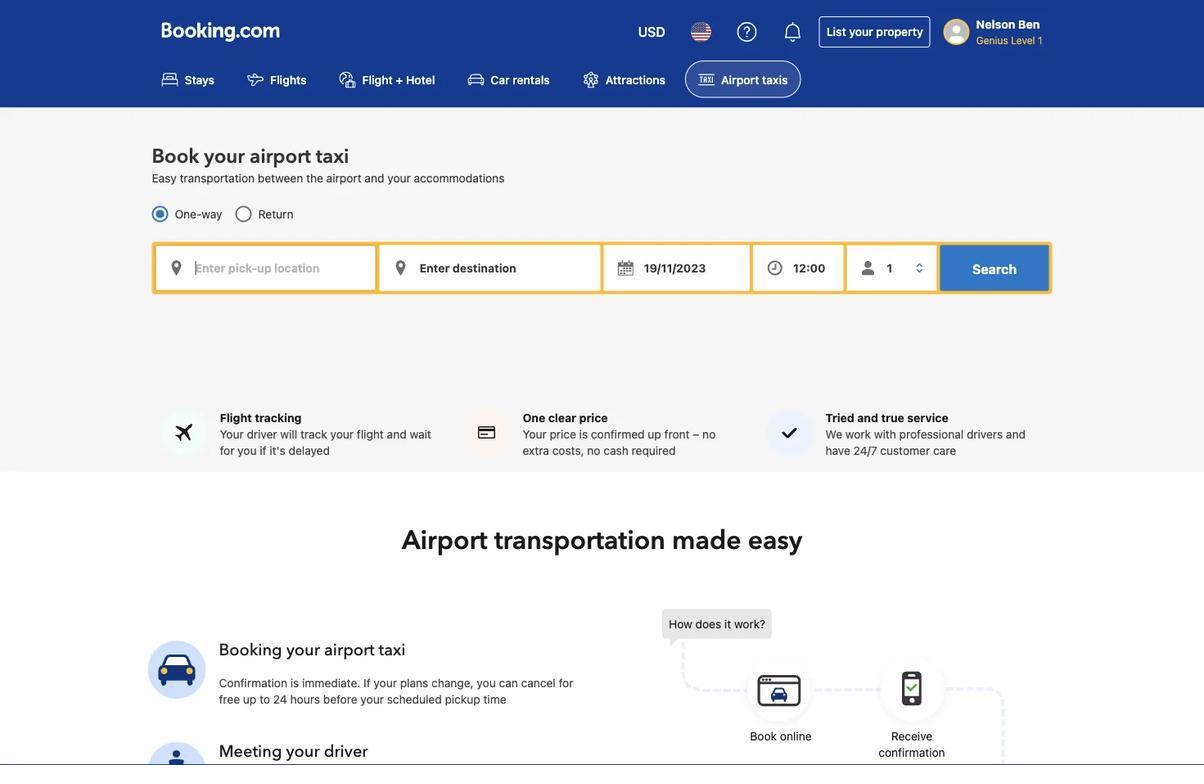 Task type: vqa. For each thing, say whether or not it's contained in the screenshot.
celebrate
no



Task type: describe. For each thing, give the bounding box(es) containing it.
between
[[258, 171, 303, 184]]

return
[[258, 207, 294, 220]]

costs,
[[552, 444, 584, 457]]

airport transportation made easy
[[402, 523, 802, 558]]

flights link
[[234, 61, 320, 98]]

booking
[[219, 639, 282, 661]]

required
[[632, 444, 676, 457]]

level
[[1011, 34, 1035, 46]]

plans
[[400, 676, 428, 690]]

nelson
[[976, 18, 1016, 31]]

easy
[[152, 171, 177, 184]]

1 horizontal spatial no
[[703, 427, 716, 441]]

flight for flight + hotel
[[362, 73, 393, 86]]

tried
[[826, 411, 855, 424]]

ben
[[1018, 18, 1040, 31]]

your inside the flight tracking your driver will track your flight and wait for you if it's delayed
[[330, 427, 354, 441]]

can
[[499, 676, 518, 690]]

service
[[907, 411, 949, 424]]

car rentals link
[[455, 61, 563, 98]]

attractions
[[606, 73, 666, 86]]

is inside one clear price your price is confirmed up front – no extra costs, no cash required
[[579, 427, 588, 441]]

airport for book
[[250, 143, 311, 170]]

taxi for booking
[[379, 639, 406, 661]]

12:00
[[793, 261, 826, 275]]

made
[[672, 523, 742, 558]]

free
[[219, 693, 240, 706]]

usd
[[638, 24, 665, 40]]

flights
[[270, 73, 307, 86]]

extra
[[523, 444, 549, 457]]

with
[[874, 427, 896, 441]]

attractions link
[[570, 61, 679, 98]]

immediate.
[[302, 676, 361, 690]]

your right if
[[374, 676, 397, 690]]

your inside the flight tracking your driver will track your flight and wait for you if it's delayed
[[220, 427, 244, 441]]

24/7
[[854, 444, 877, 457]]

online
[[780, 729, 812, 743]]

tracking
[[255, 411, 302, 424]]

front
[[664, 427, 690, 441]]

drivers
[[967, 427, 1003, 441]]

taxi for book
[[316, 143, 349, 170]]

does
[[696, 617, 721, 631]]

track
[[300, 427, 327, 441]]

we
[[826, 427, 843, 441]]

rentals
[[513, 73, 550, 86]]

it's
[[270, 444, 286, 457]]

if
[[260, 444, 267, 457]]

scheduled
[[387, 693, 442, 706]]

airport for airport taxis
[[721, 73, 759, 86]]

19/11/2023
[[644, 261, 706, 275]]

your inside list your property link
[[849, 25, 873, 38]]

24
[[273, 693, 287, 706]]

+
[[396, 73, 403, 86]]

time
[[483, 693, 506, 706]]

professional
[[899, 427, 964, 441]]

book for online
[[750, 729, 777, 743]]

confirmation
[[219, 676, 287, 690]]

booking.com online hotel reservations image
[[162, 22, 280, 42]]

flight + hotel link
[[326, 61, 448, 98]]

1 vertical spatial airport
[[326, 171, 362, 184]]

wait
[[410, 427, 431, 441]]

one clear price your price is confirmed up front – no extra costs, no cash required
[[523, 411, 716, 457]]

taxis
[[762, 73, 788, 86]]

will
[[280, 427, 297, 441]]

book online
[[750, 729, 812, 743]]

0 horizontal spatial price
[[550, 427, 576, 441]]

search
[[973, 261, 1017, 277]]

0 horizontal spatial no
[[587, 444, 601, 457]]

change,
[[432, 676, 474, 690]]

confirmed
[[591, 427, 645, 441]]

up inside one clear price your price is confirmed up front – no extra costs, no cash required
[[648, 427, 661, 441]]

you inside the flight tracking your driver will track your flight and wait for you if it's delayed
[[238, 444, 257, 457]]

for for flight tracking your driver will track your flight and wait for you if it's delayed
[[220, 444, 234, 457]]

to
[[260, 693, 270, 706]]

clear
[[548, 411, 576, 424]]

your up way
[[204, 143, 245, 170]]

hotel
[[406, 73, 435, 86]]

one-way
[[175, 207, 222, 220]]

car
[[491, 73, 510, 86]]

property
[[876, 25, 923, 38]]

before
[[323, 693, 357, 706]]

flight tracking your driver will track your flight and wait for you if it's delayed
[[220, 411, 431, 457]]

genius
[[976, 34, 1008, 46]]

12:00 button
[[753, 245, 844, 291]]



Task type: locate. For each thing, give the bounding box(es) containing it.
and right the drivers
[[1006, 427, 1026, 441]]

book left online
[[750, 729, 777, 743]]

delayed
[[289, 444, 330, 457]]

up up required
[[648, 427, 661, 441]]

your
[[849, 25, 873, 38], [204, 143, 245, 170], [387, 171, 411, 184], [330, 427, 354, 441], [286, 639, 320, 661], [374, 676, 397, 690], [361, 693, 384, 706], [286, 740, 320, 763]]

flight left tracking
[[220, 411, 252, 424]]

book your airport taxi easy transportation between the airport and your accommodations
[[152, 143, 505, 184]]

work?
[[734, 617, 766, 631]]

0 vertical spatial airport
[[250, 143, 311, 170]]

the
[[306, 171, 323, 184]]

easy
[[748, 523, 802, 558]]

airport
[[250, 143, 311, 170], [326, 171, 362, 184], [324, 639, 375, 661]]

price down clear
[[550, 427, 576, 441]]

true
[[881, 411, 905, 424]]

for
[[220, 444, 234, 457], [559, 676, 574, 690]]

tried and true service we work with professional drivers and have 24/7 customer care
[[826, 411, 1026, 457]]

you inside confirmation is immediate. if your plans change, you can cancel for free up to 24 hours before your scheduled pickup time
[[477, 676, 496, 690]]

book
[[152, 143, 199, 170], [750, 729, 777, 743]]

1 vertical spatial you
[[477, 676, 496, 690]]

1 horizontal spatial is
[[579, 427, 588, 441]]

1 your from the left
[[220, 427, 244, 441]]

0 horizontal spatial transportation
[[180, 171, 255, 184]]

0 horizontal spatial you
[[238, 444, 257, 457]]

0 vertical spatial flight
[[362, 73, 393, 86]]

driver up if
[[247, 427, 277, 441]]

taxi inside book your airport taxi easy transportation between the airport and your accommodations
[[316, 143, 349, 170]]

0 horizontal spatial book
[[152, 143, 199, 170]]

book for your
[[152, 143, 199, 170]]

transportation
[[180, 171, 255, 184], [494, 523, 666, 558]]

0 vertical spatial driver
[[247, 427, 277, 441]]

your right track on the bottom left of the page
[[330, 427, 354, 441]]

you left if
[[238, 444, 257, 457]]

nelson ben genius level 1
[[976, 18, 1043, 46]]

is up the hours on the bottom left of the page
[[291, 676, 299, 690]]

Enter pick-up location text field
[[155, 245, 376, 291]]

it
[[725, 617, 731, 631]]

flight inside the flight tracking your driver will track your flight and wait for you if it's delayed
[[220, 411, 252, 424]]

airport taxis
[[721, 73, 788, 86]]

0 vertical spatial you
[[238, 444, 257, 457]]

list your property link
[[819, 16, 931, 47]]

0 vertical spatial for
[[220, 444, 234, 457]]

1 horizontal spatial taxi
[[379, 639, 406, 661]]

0 horizontal spatial flight
[[220, 411, 252, 424]]

meeting your driver
[[219, 740, 368, 763]]

1 vertical spatial up
[[243, 693, 256, 706]]

receive confirmation
[[879, 729, 945, 759]]

receive
[[891, 729, 933, 743]]

0 horizontal spatial taxi
[[316, 143, 349, 170]]

your down if
[[361, 693, 384, 706]]

1 vertical spatial transportation
[[494, 523, 666, 558]]

and inside book your airport taxi easy transportation between the airport and your accommodations
[[365, 171, 384, 184]]

confirmation is immediate. if your plans change, you can cancel for free up to 24 hours before your scheduled pickup time
[[219, 676, 574, 706]]

list
[[827, 25, 846, 38]]

flight
[[362, 73, 393, 86], [220, 411, 252, 424]]

you
[[238, 444, 257, 457], [477, 676, 496, 690]]

1 horizontal spatial transportation
[[494, 523, 666, 558]]

airport up if
[[324, 639, 375, 661]]

your left "will"
[[220, 427, 244, 441]]

1 vertical spatial no
[[587, 444, 601, 457]]

your
[[220, 427, 244, 441], [523, 427, 547, 441]]

airport up between
[[250, 143, 311, 170]]

how
[[669, 617, 692, 631]]

1 horizontal spatial for
[[559, 676, 574, 690]]

flight + hotel
[[362, 73, 435, 86]]

your down the hours on the bottom left of the page
[[286, 740, 320, 763]]

Enter destination text field
[[379, 245, 601, 291]]

1 vertical spatial price
[[550, 427, 576, 441]]

0 vertical spatial taxi
[[316, 143, 349, 170]]

up left to
[[243, 693, 256, 706]]

1 horizontal spatial your
[[523, 427, 547, 441]]

and inside the flight tracking your driver will track your flight and wait for you if it's delayed
[[387, 427, 407, 441]]

1 horizontal spatial flight
[[362, 73, 393, 86]]

price up confirmed
[[579, 411, 608, 424]]

booking airport taxi image
[[662, 609, 1006, 766], [148, 641, 206, 699], [148, 742, 206, 766]]

your inside one clear price your price is confirmed up front – no extra costs, no cash required
[[523, 427, 547, 441]]

airport for booking
[[324, 639, 375, 661]]

airport taxis link
[[685, 61, 801, 98]]

flight
[[357, 427, 384, 441]]

flight left +
[[362, 73, 393, 86]]

and left wait
[[387, 427, 407, 441]]

you up time
[[477, 676, 496, 690]]

1 horizontal spatial book
[[750, 729, 777, 743]]

for right the "cancel"
[[559, 676, 574, 690]]

have
[[826, 444, 851, 457]]

0 vertical spatial is
[[579, 427, 588, 441]]

1 horizontal spatial airport
[[721, 73, 759, 86]]

your down one
[[523, 427, 547, 441]]

your up immediate.
[[286, 639, 320, 661]]

book inside book your airport taxi easy transportation between the airport and your accommodations
[[152, 143, 199, 170]]

one-
[[175, 207, 202, 220]]

1 vertical spatial taxi
[[379, 639, 406, 661]]

1 vertical spatial for
[[559, 676, 574, 690]]

0 vertical spatial book
[[152, 143, 199, 170]]

and up 'work'
[[857, 411, 879, 424]]

for inside the flight tracking your driver will track your flight and wait for you if it's delayed
[[220, 444, 234, 457]]

price
[[579, 411, 608, 424], [550, 427, 576, 441]]

your right list on the top of page
[[849, 25, 873, 38]]

transportation inside book your airport taxi easy transportation between the airport and your accommodations
[[180, 171, 255, 184]]

book up easy
[[152, 143, 199, 170]]

2 your from the left
[[523, 427, 547, 441]]

1 vertical spatial driver
[[324, 740, 368, 763]]

0 vertical spatial no
[[703, 427, 716, 441]]

0 vertical spatial up
[[648, 427, 661, 441]]

1 horizontal spatial driver
[[324, 740, 368, 763]]

taxi up the at left
[[316, 143, 349, 170]]

1 horizontal spatial price
[[579, 411, 608, 424]]

up
[[648, 427, 661, 441], [243, 693, 256, 706]]

work
[[846, 427, 871, 441]]

0 vertical spatial price
[[579, 411, 608, 424]]

0 horizontal spatial is
[[291, 676, 299, 690]]

19/11/2023 button
[[604, 245, 750, 291]]

0 horizontal spatial your
[[220, 427, 244, 441]]

meeting
[[219, 740, 282, 763]]

driver down before
[[324, 740, 368, 763]]

1 horizontal spatial up
[[648, 427, 661, 441]]

driver
[[247, 427, 277, 441], [324, 740, 368, 763]]

and right the at left
[[365, 171, 384, 184]]

accommodations
[[414, 171, 505, 184]]

confirmation
[[879, 746, 945, 759]]

pickup
[[445, 693, 480, 706]]

1 vertical spatial book
[[750, 729, 777, 743]]

up inside confirmation is immediate. if your plans change, you can cancel for free up to 24 hours before your scheduled pickup time
[[243, 693, 256, 706]]

is inside confirmation is immediate. if your plans change, you can cancel for free up to 24 hours before your scheduled pickup time
[[291, 676, 299, 690]]

usd button
[[628, 12, 675, 52]]

1 vertical spatial airport
[[402, 523, 488, 558]]

for left if
[[220, 444, 234, 457]]

flight for flight tracking your driver will track your flight and wait for you if it's delayed
[[220, 411, 252, 424]]

1 vertical spatial flight
[[220, 411, 252, 424]]

if
[[364, 676, 371, 690]]

cash
[[604, 444, 629, 457]]

stays link
[[149, 61, 228, 98]]

1 vertical spatial is
[[291, 676, 299, 690]]

how does it work?
[[669, 617, 766, 631]]

is
[[579, 427, 588, 441], [291, 676, 299, 690]]

taxi up plans
[[379, 639, 406, 661]]

0 horizontal spatial driver
[[247, 427, 277, 441]]

airport right the at left
[[326, 171, 362, 184]]

hours
[[290, 693, 320, 706]]

for inside confirmation is immediate. if your plans change, you can cancel for free up to 24 hours before your scheduled pickup time
[[559, 676, 574, 690]]

is up the costs,
[[579, 427, 588, 441]]

1
[[1038, 34, 1043, 46]]

0 horizontal spatial up
[[243, 693, 256, 706]]

0 vertical spatial airport
[[721, 73, 759, 86]]

no right "–"
[[703, 427, 716, 441]]

car rentals
[[491, 73, 550, 86]]

one
[[523, 411, 545, 424]]

stays
[[185, 73, 215, 86]]

for for confirmation is immediate. if your plans change, you can cancel for free up to 24 hours before your scheduled pickup time
[[559, 676, 574, 690]]

1 horizontal spatial you
[[477, 676, 496, 690]]

0 vertical spatial transportation
[[180, 171, 255, 184]]

airport for airport transportation made easy
[[402, 523, 488, 558]]

search button
[[940, 245, 1049, 291]]

your left "accommodations"
[[387, 171, 411, 184]]

way
[[202, 207, 222, 220]]

care
[[933, 444, 956, 457]]

airport inside 'link'
[[721, 73, 759, 86]]

–
[[693, 427, 700, 441]]

0 horizontal spatial airport
[[402, 523, 488, 558]]

0 horizontal spatial for
[[220, 444, 234, 457]]

taxi
[[316, 143, 349, 170], [379, 639, 406, 661]]

list your property
[[827, 25, 923, 38]]

no left cash
[[587, 444, 601, 457]]

customer
[[880, 444, 930, 457]]

driver inside the flight tracking your driver will track your flight and wait for you if it's delayed
[[247, 427, 277, 441]]

2 vertical spatial airport
[[324, 639, 375, 661]]

cancel
[[521, 676, 556, 690]]



